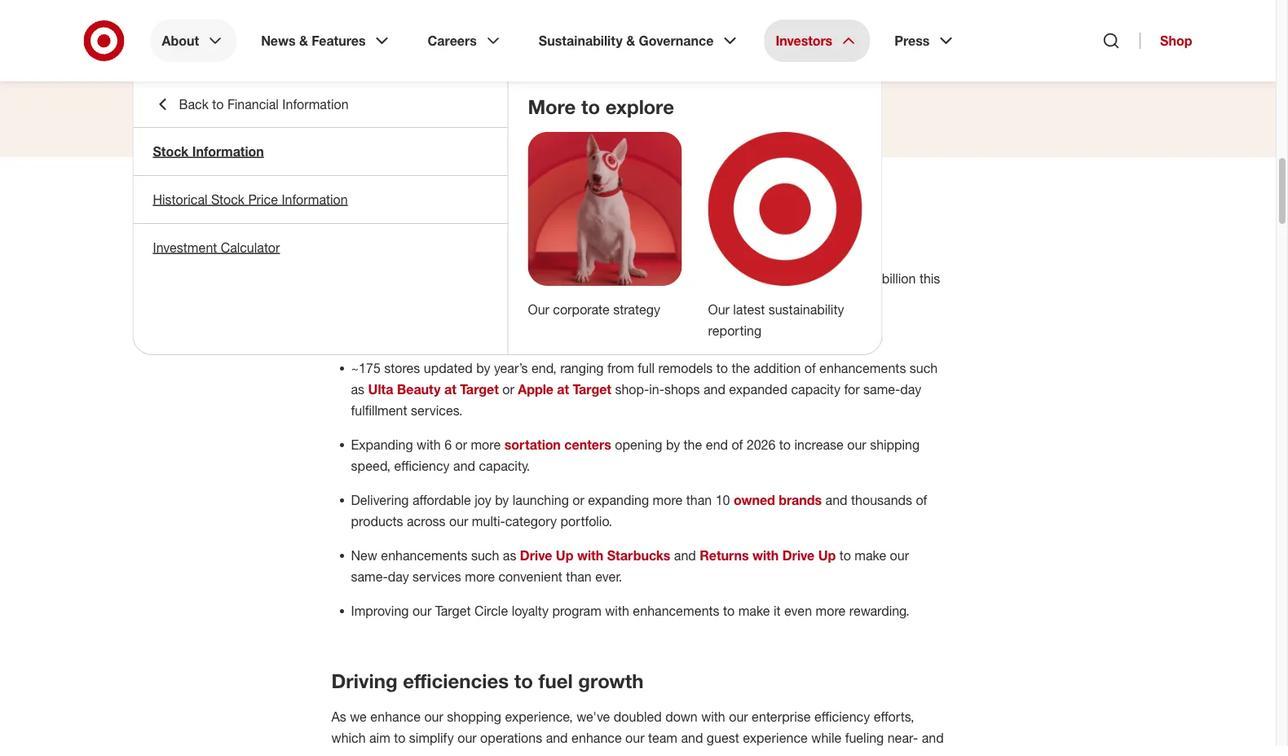 Task type: describe. For each thing, give the bounding box(es) containing it.
target inside "to do it, we'll keep investing in priority areas that build our capabilities, enhance our shopping experiences and make target more relevant than ever. in fact, we plan to invest $4 billion to $5 billion this year to deliver even more of what our guests love most. that includes …"
[[468, 271, 503, 287]]

experience
[[743, 731, 808, 746]]

and thousands of products across our multi-category portfolio.
[[351, 492, 927, 530]]

efficiency inside as we enhance our shopping experience, we've doubled down with our enterprise efficiency efforts, which aim to simplify our operations and enhance our team and guest experience while fueling near- an
[[815, 709, 870, 725]]

our down doubled
[[626, 731, 645, 746]]

across
[[407, 514, 446, 530]]

of inside "to do it, we'll keep investing in priority areas that build our capabilities, enhance our shopping experiences and make target more relevant than ever. in fact, we plan to invest $4 billion to $5 billion this year to deliver even more of what our guests love most. that includes …"
[[482, 292, 494, 308]]

our corporate strategy link
[[528, 302, 661, 318]]

efficiencies
[[403, 670, 509, 693]]

$4
[[795, 271, 808, 287]]

we inside "to do it, we'll keep investing in priority areas that build our capabilities, enhance our shopping experiences and make target more relevant than ever. in fact, we plan to invest $4 billion to $5 billion this year to deliver even more of what our guests love most. that includes …"
[[693, 271, 710, 287]]

our right what
[[529, 292, 548, 308]]

by for expanding
[[495, 492, 509, 508]]

to make our same-day services more convenient than ever.
[[351, 548, 909, 585]]

as inside ~175 stores updated by year's end, ranging from full remodels to the addition of enhancements such as
[[351, 382, 365, 397]]

1 horizontal spatial in
[[633, 326, 643, 342]]

stock information
[[153, 144, 264, 159]]

drive up with starbucks link
[[520, 548, 671, 564]]

historical
[[153, 192, 208, 208]]

speed,
[[351, 458, 391, 474]]

1 billion from the left
[[812, 271, 846, 287]]

back
[[179, 96, 209, 112]]

historical stock price information link
[[133, 176, 508, 223]]

new
[[377, 326, 401, 342]]

experience,
[[505, 709, 573, 725]]

stores inside ~175 stores updated by year's end, ranging from full remodels to the addition of enhancements such as
[[384, 360, 420, 376]]

corporate
[[553, 302, 610, 318]]

sortation
[[505, 437, 561, 453]]

2 at from the left
[[557, 382, 569, 397]]

affordable
[[413, 492, 471, 508]]

and inside and thousands of products across our multi-category portfolio.
[[826, 492, 848, 508]]

1 at from the left
[[444, 382, 457, 397]]

increase
[[795, 437, 844, 453]]

our for our corporate strategy
[[528, 302, 550, 318]]

we'll
[[409, 210, 451, 234]]

to left it
[[723, 603, 735, 619]]

than inside "to do it, we'll keep investing in priority areas that build our capabilities, enhance our shopping experiences and make target more relevant than ever. in fact, we plan to invest $4 billion to $5 billion this year to deliver even more of what our guests love most. that includes …"
[[590, 271, 616, 287]]

of inside ~175 stores updated by year's end, ranging from full remodels to the addition of enhancements such as
[[805, 360, 816, 376]]

launching
[[513, 492, 569, 508]]

10
[[716, 492, 730, 508]]

with right program
[[605, 603, 629, 619]]

centers
[[565, 437, 611, 453]]

new enhancements such as drive up with starbucks and returns with drive up
[[351, 548, 836, 564]]

our down 'services'
[[413, 603, 432, 619]]

with left 6
[[417, 437, 441, 453]]

enterprise
[[752, 709, 811, 725]]

keep
[[410, 249, 438, 265]]

1 drive from the left
[[520, 548, 552, 564]]

portfolio.
[[561, 514, 612, 530]]

press
[[895, 33, 930, 49]]

price
[[248, 192, 278, 208]]

the inside opening by the end of 2026 to increase our shipping speed, efficiency and capacity.
[[684, 437, 702, 453]]

shop
[[1160, 33, 1193, 49]]

2 billion from the left
[[882, 271, 916, 287]]

updated
[[424, 360, 473, 376]]

investors
[[776, 33, 833, 49]]

it
[[774, 603, 781, 619]]

remodels
[[658, 360, 713, 376]]

2 vertical spatial or
[[573, 492, 584, 508]]

investment calculator
[[153, 240, 280, 256]]

2 vertical spatial enhancements
[[633, 603, 720, 619]]

and inside shop-in-shops and expanded capacity for same-day fulfillment services.
[[704, 382, 726, 397]]

press link
[[883, 20, 967, 62]]

products
[[351, 514, 403, 530]]

2026
[[747, 437, 776, 453]]

our right simplify
[[458, 731, 477, 746]]

1 vertical spatial information
[[192, 144, 264, 159]]

investment
[[153, 240, 217, 256]]

owned
[[734, 492, 775, 508]]

target bullseye logo image
[[708, 132, 862, 286]]

delivering
[[351, 492, 409, 508]]

0 horizontal spatial such
[[471, 548, 499, 564]]

we've
[[577, 709, 610, 725]]

0 vertical spatial in
[[331, 210, 349, 234]]

capabilities,
[[672, 249, 741, 265]]

multi-
[[472, 514, 505, 530]]

to inside the to make our same-day services more convenient than ever.
[[840, 548, 851, 564]]

our up simplify
[[424, 709, 443, 725]]

target's mascot bullseye in front of red background image
[[528, 132, 682, 286]]

2 drive from the left
[[783, 548, 815, 564]]

we'll
[[381, 249, 406, 265]]

down
[[666, 709, 698, 725]]

plan
[[713, 271, 738, 287]]

more up coming at the left of page
[[449, 292, 479, 308]]

in inside "to do it, we'll keep investing in priority areas that build our capabilities, enhance our shopping experiences and make target more relevant than ever. in fact, we plan to invest $4 billion to $5 billion this year to deliver even more of what our guests love most. that includes …"
[[497, 249, 508, 265]]

sustainability & governance
[[539, 33, 714, 49]]

most.
[[622, 292, 654, 308]]

news & features link
[[250, 20, 403, 62]]

shopping inside "to do it, we'll keep investing in priority areas that build our capabilities, enhance our shopping experiences and make target more relevant than ever. in fact, we plan to invest $4 billion to $5 billion this year to deliver even more of what our guests love most. that includes …"
[[821, 249, 876, 265]]

relevant
[[541, 271, 586, 287]]

best
[[659, 210, 700, 234]]

driving efficiencies to fuel growth
[[331, 670, 644, 693]]

0 vertical spatial or
[[502, 382, 514, 397]]

about link
[[150, 20, 237, 62]]

addition
[[754, 360, 801, 376]]

for
[[844, 382, 860, 397]]

more right expanding
[[653, 492, 683, 508]]

ever. inside the to make our same-day services more convenient than ever.
[[595, 569, 622, 585]]

our for our latest sustainability reporting
[[708, 302, 730, 318]]

more
[[528, 95, 576, 119]]

ulta beauty at target link
[[368, 382, 499, 397]]

more left rewarding.
[[816, 603, 846, 619]]

than for 10
[[686, 492, 712, 508]]

services.
[[411, 403, 463, 419]]

opening
[[615, 437, 663, 453]]

2 vertical spatial enhance
[[572, 731, 622, 746]]

target down updated
[[460, 382, 499, 397]]

as we enhance our shopping experience, we've doubled down with our enterprise efficiency efforts, which aim to simplify our operations and enhance our team and guest experience while fueling near- an
[[331, 709, 944, 747]]

0 horizontal spatial enhance
[[371, 709, 421, 725]]

to inside ~175 stores updated by year's end, ranging from full remodels to the addition of enhancements such as
[[717, 360, 728, 376]]

invest
[[757, 271, 791, 287]]

neighborhoods
[[540, 326, 629, 342]]

to down experiences
[[360, 292, 371, 308]]

with down portfolio.
[[577, 548, 604, 564]]

~20 new stores coming to more neighborhoods in 2023.
[[351, 326, 679, 342]]

and left returns
[[674, 548, 696, 564]]

to right coming at the left of page
[[491, 326, 503, 342]]

news & features
[[261, 33, 366, 49]]

strategy
[[613, 302, 661, 318]]

what
[[497, 292, 526, 308]]

cornell
[[546, 26, 613, 49]]

opening by the end of 2026 to increase our shipping speed, efficiency and capacity.
[[351, 437, 920, 474]]

target down 'services'
[[435, 603, 471, 619]]

circle
[[475, 603, 508, 619]]

expanded
[[729, 382, 788, 397]]

as
[[331, 709, 346, 725]]

that
[[658, 292, 684, 308]]

more down what
[[506, 326, 537, 342]]

2 up from the left
[[818, 548, 836, 564]]

…
[[740, 292, 753, 308]]

shipping
[[870, 437, 920, 453]]

we inside as we enhance our shopping experience, we've doubled down with our enterprise efficiency efforts, which aim to simplify our operations and enhance our team and guest experience while fueling near- an
[[350, 709, 367, 725]]

ranging
[[560, 360, 604, 376]]

that
[[591, 249, 614, 265]]

1 vertical spatial as
[[503, 548, 516, 564]]

ulta beauty at target or apple at target
[[368, 382, 612, 397]]

by inside opening by the end of 2026 to increase our shipping speed, efficiency and capacity.
[[666, 437, 680, 453]]

apple at target link
[[518, 382, 612, 397]]

in 2023, we'll bring guests our very best
[[331, 210, 700, 234]]

~175 stores updated by year's end, ranging from full remodels to the addition of enhancements such as
[[351, 360, 938, 397]]

in inside "to do it, we'll keep investing in priority areas that build our capabilities, enhance our shopping experiences and make target more relevant than ever. in fact, we plan to invest $4 billion to $5 billion this year to deliver even more of what our guests love most. that includes …"
[[650, 271, 660, 287]]

improving our target circle loyalty program with enhancements to make it even more rewarding.
[[351, 603, 910, 619]]

to left $5
[[850, 271, 861, 287]]

1 vertical spatial or
[[455, 437, 467, 453]]

careers
[[428, 33, 477, 49]]

do
[[348, 249, 364, 265]]

stock information link
[[133, 128, 508, 175]]

fueling
[[845, 731, 884, 746]]

efficiency inside opening by the end of 2026 to increase our shipping speed, efficiency and capacity.
[[394, 458, 450, 474]]



Task type: locate. For each thing, give the bounding box(es) containing it.
our down affordable
[[449, 514, 468, 530]]

0 vertical spatial enhance
[[745, 249, 795, 265]]

such inside ~175 stores updated by year's end, ranging from full remodels to the addition of enhancements such as
[[910, 360, 938, 376]]

stock left price
[[211, 192, 245, 208]]

than down new enhancements such as drive up with starbucks and returns with drive up
[[566, 569, 592, 585]]

ever. down drive up with starbucks link
[[595, 569, 622, 585]]

0 vertical spatial the
[[732, 360, 750, 376]]

our inside opening by the end of 2026 to increase our shipping speed, efficiency and capacity.
[[847, 437, 867, 453]]

ever. down build
[[619, 271, 646, 287]]

1 vertical spatial enhance
[[371, 709, 421, 725]]

by right opening
[[666, 437, 680, 453]]

of inside and thousands of products across our multi-category portfolio.
[[916, 492, 927, 508]]

from
[[607, 360, 634, 376]]

and right shops
[[704, 382, 726, 397]]

same-
[[864, 382, 900, 397], [351, 569, 388, 585]]

enhance up invest
[[745, 249, 795, 265]]

0 vertical spatial stock
[[153, 144, 189, 159]]

and down down on the bottom right of the page
[[681, 731, 703, 746]]

news
[[261, 33, 296, 49]]

guests our
[[510, 210, 609, 234]]

0 vertical spatial ever.
[[619, 271, 646, 287]]

we down capabilities, in the right of the page
[[693, 271, 710, 287]]

1 vertical spatial by
[[666, 437, 680, 453]]

our up the guest
[[729, 709, 748, 725]]

2 vertical spatial than
[[566, 569, 592, 585]]

0 horizontal spatial up
[[556, 548, 574, 564]]

financial
[[227, 96, 279, 112]]

our inside and thousands of products across our multi-category portfolio.
[[449, 514, 468, 530]]

up up convenient
[[556, 548, 574, 564]]

and inside "to do it, we'll keep investing in priority areas that build our capabilities, enhance our shopping experiences and make target more relevant than ever. in fact, we plan to invest $4 billion to $5 billion this year to deliver even more of what our guests love most. that includes …"
[[407, 271, 429, 287]]

as down '~175'
[[351, 382, 365, 397]]

1 horizontal spatial our
[[708, 302, 730, 318]]

2 horizontal spatial by
[[666, 437, 680, 453]]

day up shipping
[[900, 382, 922, 397]]

make down investing
[[432, 271, 464, 287]]

1 vertical spatial such
[[471, 548, 499, 564]]

same- inside the to make our same-day services more convenient than ever.
[[351, 569, 388, 585]]

features
[[312, 33, 366, 49]]

0 horizontal spatial in
[[497, 249, 508, 265]]

make
[[432, 271, 464, 287], [855, 548, 887, 564], [738, 603, 770, 619]]

than down that
[[590, 271, 616, 287]]

ever. inside "to do it, we'll keep investing in priority areas that build our capabilities, enhance our shopping experiences and make target more relevant than ever. in fact, we plan to invest $4 billion to $5 billion this year to deliver even more of what our guests love most. that includes …"
[[619, 271, 646, 287]]

in
[[331, 210, 349, 234], [650, 271, 660, 287]]

our right build
[[649, 249, 669, 265]]

by inside ~175 stores updated by year's end, ranging from full remodels to the addition of enhancements such as
[[476, 360, 490, 376]]

investment calculator link
[[133, 224, 508, 272]]

our up reporting at the top right of the page
[[708, 302, 730, 318]]

2 horizontal spatial or
[[573, 492, 584, 508]]

of up capacity
[[805, 360, 816, 376]]

enhancements inside ~175 stores updated by year's end, ranging from full remodels to the addition of enhancements such as
[[820, 360, 906, 376]]

in left "priority"
[[497, 249, 508, 265]]

near-
[[888, 731, 918, 746]]

to left fuel
[[514, 670, 533, 693]]

enhance inside "to do it, we'll keep investing in priority areas that build our capabilities, enhance our shopping experiences and make target more relevant than ever. in fact, we plan to invest $4 billion to $5 billion this year to deliver even more of what our guests love most. that includes …"
[[745, 249, 795, 265]]

up down brands
[[818, 548, 836, 564]]

day inside the to make our same-day services more convenient than ever.
[[388, 569, 409, 585]]

1 vertical spatial in
[[650, 271, 660, 287]]

same- down new
[[351, 569, 388, 585]]

program
[[552, 603, 602, 619]]

loyalty
[[512, 603, 549, 619]]

2 vertical spatial by
[[495, 492, 509, 508]]

expanding
[[588, 492, 649, 508]]

aim
[[369, 731, 390, 746]]

1 vertical spatial shopping
[[447, 709, 501, 725]]

1 our from the left
[[528, 302, 550, 318]]

make left it
[[738, 603, 770, 619]]

0 horizontal spatial even
[[417, 292, 445, 308]]

at
[[444, 382, 457, 397], [557, 382, 569, 397]]

enhance down we've
[[572, 731, 622, 746]]

more up circle
[[465, 569, 495, 585]]

enhance up aim
[[371, 709, 421, 725]]

to up the …
[[742, 271, 753, 287]]

brian cornell
[[491, 26, 613, 49]]

1 horizontal spatial such
[[910, 360, 938, 376]]

stores up beauty at the bottom left
[[384, 360, 420, 376]]

more up the capacity.
[[471, 437, 501, 453]]

with inside as we enhance our shopping experience, we've doubled down with our enterprise efficiency efforts, which aim to simplify our operations and enhance our team and guest experience while fueling near- an
[[701, 709, 726, 725]]

or up portfolio.
[[573, 492, 584, 508]]

0 vertical spatial shopping
[[821, 249, 876, 265]]

enhancements up 'services'
[[381, 548, 468, 564]]

0 horizontal spatial day
[[388, 569, 409, 585]]

our corporate strategy
[[528, 302, 661, 318]]

same- right for
[[864, 382, 900, 397]]

$5
[[865, 271, 878, 287]]

to up rewarding.
[[840, 548, 851, 564]]

shopping inside as we enhance our shopping experience, we've doubled down with our enterprise efficiency efforts, which aim to simplify our operations and enhance our team and guest experience while fueling near- an
[[447, 709, 501, 725]]

0 vertical spatial enhancements
[[820, 360, 906, 376]]

in left fact,
[[650, 271, 660, 287]]

and down experience,
[[546, 731, 568, 746]]

1 horizontal spatial make
[[738, 603, 770, 619]]

our right the increase
[[847, 437, 867, 453]]

shop-
[[615, 382, 649, 397]]

more to explore
[[528, 95, 674, 119]]

0 vertical spatial such
[[910, 360, 938, 376]]

information inside button
[[282, 96, 349, 112]]

1 horizontal spatial shopping
[[821, 249, 876, 265]]

at right apple
[[557, 382, 569, 397]]

1 horizontal spatial in
[[650, 271, 660, 287]]

0 vertical spatial even
[[417, 292, 445, 308]]

0 horizontal spatial efficiency
[[394, 458, 450, 474]]

even
[[417, 292, 445, 308], [784, 603, 812, 619]]

more
[[507, 271, 537, 287], [449, 292, 479, 308], [506, 326, 537, 342], [471, 437, 501, 453], [653, 492, 683, 508], [465, 569, 495, 585], [816, 603, 846, 619]]

of inside opening by the end of 2026 to increase our shipping speed, efficiency and capacity.
[[732, 437, 743, 453]]

drive
[[520, 548, 552, 564], [783, 548, 815, 564]]

1 horizontal spatial drive
[[783, 548, 815, 564]]

fuel
[[539, 670, 573, 693]]

to inside button
[[212, 96, 224, 112]]

2 vertical spatial make
[[738, 603, 770, 619]]

our down "thousands" on the bottom right of page
[[890, 548, 909, 564]]

enhancements up for
[[820, 360, 906, 376]]

0 vertical spatial than
[[590, 271, 616, 287]]

& for governance
[[626, 33, 635, 49]]

drive up convenient
[[520, 548, 552, 564]]

1 vertical spatial in
[[633, 326, 643, 342]]

1 horizontal spatial by
[[495, 492, 509, 508]]

very
[[614, 210, 654, 234]]

more inside the to make our same-day services more convenient than ever.
[[465, 569, 495, 585]]

site navigation element
[[0, 0, 1288, 747]]

1 horizontal spatial efficiency
[[815, 709, 870, 725]]

& right news
[[299, 33, 308, 49]]

sustainability & governance link
[[527, 20, 751, 62]]

2 horizontal spatial enhancements
[[820, 360, 906, 376]]

capacity.
[[479, 458, 530, 474]]

brands
[[779, 492, 822, 508]]

0 horizontal spatial make
[[432, 271, 464, 287]]

bring
[[456, 210, 504, 234]]

it,
[[367, 249, 377, 265]]

than for ever.
[[566, 569, 592, 585]]

2 vertical spatial information
[[282, 192, 348, 208]]

1 vertical spatial than
[[686, 492, 712, 508]]

about
[[162, 33, 199, 49]]

make inside "to do it, we'll keep investing in priority areas that build our capabilities, enhance our shopping experiences and make target more relevant than ever. in fact, we plan to invest $4 billion to $5 billion this year to deliver even more of what our guests love most. that includes …"
[[432, 271, 464, 287]]

0 vertical spatial as
[[351, 382, 365, 397]]

0 horizontal spatial as
[[351, 382, 365, 397]]

the left end
[[684, 437, 702, 453]]

0 horizontal spatial the
[[684, 437, 702, 453]]

billion right $4
[[812, 271, 846, 287]]

enhancements down the to make our same-day services more convenient than ever.
[[633, 603, 720, 619]]

than inside the to make our same-day services more convenient than ever.
[[566, 569, 592, 585]]

our up $4
[[798, 249, 818, 265]]

1 vertical spatial stock
[[211, 192, 245, 208]]

fulfillment
[[351, 403, 407, 419]]

to right aim
[[394, 731, 406, 746]]

same- inside shop-in-shops and expanded capacity for same-day fulfillment services.
[[864, 382, 900, 397]]

1 horizontal spatial day
[[900, 382, 922, 397]]

more down "priority"
[[507, 271, 537, 287]]

0 vertical spatial in
[[497, 249, 508, 265]]

1 horizontal spatial at
[[557, 382, 569, 397]]

0 vertical spatial information
[[282, 96, 349, 112]]

joy
[[475, 492, 491, 508]]

1 horizontal spatial enhancements
[[633, 603, 720, 619]]

investing
[[442, 249, 494, 265]]

1 horizontal spatial stock
[[211, 192, 245, 208]]

even right deliver
[[417, 292, 445, 308]]

simplify
[[409, 731, 454, 746]]

information for price
[[282, 192, 348, 208]]

target down ranging
[[573, 382, 612, 397]]

our inside our latest sustainability reporting
[[708, 302, 730, 318]]

our inside the to make our same-day services more convenient than ever.
[[890, 548, 909, 564]]

to right remodels
[[717, 360, 728, 376]]

of right "thousands" on the bottom right of page
[[916, 492, 927, 508]]

with right returns
[[753, 548, 779, 564]]

0 horizontal spatial same-
[[351, 569, 388, 585]]

sortation centers link
[[505, 437, 611, 453]]

1 horizontal spatial even
[[784, 603, 812, 619]]

0 horizontal spatial drive
[[520, 548, 552, 564]]

thousands
[[851, 492, 913, 508]]

the up the expanded at the bottom right of the page
[[732, 360, 750, 376]]

historical stock price information
[[153, 192, 348, 208]]

in up to
[[331, 210, 349, 234]]

1 vertical spatial efficiency
[[815, 709, 870, 725]]

1 horizontal spatial billion
[[882, 271, 916, 287]]

ulta
[[368, 382, 393, 397]]

we
[[693, 271, 710, 287], [350, 709, 367, 725]]

shopping up $5
[[821, 249, 876, 265]]

1 vertical spatial ever.
[[595, 569, 622, 585]]

brian
[[491, 26, 541, 49]]

even inside "to do it, we'll keep investing in priority areas that build our capabilities, enhance our shopping experiences and make target more relevant than ever. in fact, we plan to invest $4 billion to $5 billion this year to deliver even more of what our guests love most. that includes …"
[[417, 292, 445, 308]]

latest
[[733, 302, 765, 318]]

by right joy
[[495, 492, 509, 508]]

of right end
[[732, 437, 743, 453]]

1 vertical spatial same-
[[351, 569, 388, 585]]

starbucks
[[607, 548, 671, 564]]

0 horizontal spatial in
[[331, 210, 349, 234]]

drive down brands
[[783, 548, 815, 564]]

0 vertical spatial we
[[693, 271, 710, 287]]

1 horizontal spatial same-
[[864, 382, 900, 397]]

0 horizontal spatial by
[[476, 360, 490, 376]]

stores right new on the left top
[[405, 326, 441, 342]]

to inside as we enhance our shopping experience, we've doubled down with our enterprise efficiency efforts, which aim to simplify our operations and enhance our team and guest experience while fueling near- an
[[394, 731, 406, 746]]

2 horizontal spatial make
[[855, 548, 887, 564]]

0 vertical spatial same-
[[864, 382, 900, 397]]

2 our from the left
[[708, 302, 730, 318]]

information up historical stock price information
[[192, 144, 264, 159]]

target down investing
[[468, 271, 503, 287]]

0 horizontal spatial billion
[[812, 271, 846, 287]]

0 horizontal spatial enhancements
[[381, 548, 468, 564]]

build
[[617, 249, 646, 265]]

our
[[649, 249, 669, 265], [798, 249, 818, 265], [529, 292, 548, 308], [847, 437, 867, 453], [449, 514, 468, 530], [890, 548, 909, 564], [413, 603, 432, 619], [424, 709, 443, 725], [729, 709, 748, 725], [458, 731, 477, 746], [626, 731, 645, 746]]

love
[[595, 292, 618, 308]]

& for features
[[299, 33, 308, 49]]

information down stock information link
[[282, 192, 348, 208]]

0 horizontal spatial &
[[299, 33, 308, 49]]

to right back
[[212, 96, 224, 112]]

our right what
[[528, 302, 550, 318]]

make up rewarding.
[[855, 548, 887, 564]]

and down the expanding with 6 or more sortation centers
[[453, 458, 475, 474]]

0 vertical spatial by
[[476, 360, 490, 376]]

and right brands
[[826, 492, 848, 508]]

by for ranging
[[476, 360, 490, 376]]

to
[[581, 95, 600, 119], [212, 96, 224, 112], [742, 271, 753, 287], [850, 271, 861, 287], [360, 292, 371, 308], [491, 326, 503, 342], [717, 360, 728, 376], [779, 437, 791, 453], [840, 548, 851, 564], [723, 603, 735, 619], [514, 670, 533, 693], [394, 731, 406, 746]]

or down the year's
[[502, 382, 514, 397]]

calculator
[[221, 240, 280, 256]]

0 vertical spatial efficiency
[[394, 458, 450, 474]]

1 vertical spatial day
[[388, 569, 409, 585]]

operations
[[480, 731, 542, 746]]

1 vertical spatial the
[[684, 437, 702, 453]]

growth
[[578, 670, 644, 693]]

sustainability
[[769, 302, 844, 318]]

driving
[[331, 670, 398, 693]]

to right 2026
[[779, 437, 791, 453]]

than left 10
[[686, 492, 712, 508]]

1 up from the left
[[556, 548, 574, 564]]

returns
[[700, 548, 749, 564]]

1 horizontal spatial the
[[732, 360, 750, 376]]

our latest sustainability reporting
[[708, 302, 844, 339]]

information up stock information link
[[282, 96, 349, 112]]

1 vertical spatial stores
[[384, 360, 420, 376]]

make inside the to make our same-day services more convenient than ever.
[[855, 548, 887, 564]]

1 horizontal spatial or
[[502, 382, 514, 397]]

in down 'strategy'
[[633, 326, 643, 342]]

the inside ~175 stores updated by year's end, ranging from full remodels to the addition of enhancements such as
[[732, 360, 750, 376]]

shopping down driving efficiencies to fuel growth in the bottom of the page
[[447, 709, 501, 725]]

and inside opening by the end of 2026 to increase our shipping speed, efficiency and capacity.
[[453, 458, 475, 474]]

2 horizontal spatial enhance
[[745, 249, 795, 265]]

this
[[920, 271, 941, 287]]

information for financial
[[282, 96, 349, 112]]

day inside shop-in-shops and expanded capacity for same-day fulfillment services.
[[900, 382, 922, 397]]

while
[[812, 731, 842, 746]]

at down updated
[[444, 382, 457, 397]]

as up convenient
[[503, 548, 516, 564]]

0 horizontal spatial stock
[[153, 144, 189, 159]]

governance
[[639, 33, 714, 49]]

or right 6
[[455, 437, 467, 453]]

back to financial information button
[[133, 82, 508, 127]]

coming
[[444, 326, 488, 342]]

doubled
[[614, 709, 662, 725]]

0 vertical spatial day
[[900, 382, 922, 397]]

stock
[[153, 144, 189, 159], [211, 192, 245, 208]]

expanding with 6 or more sortation centers
[[351, 437, 611, 453]]

or
[[502, 382, 514, 397], [455, 437, 467, 453], [573, 492, 584, 508]]

efficiency up while on the right
[[815, 709, 870, 725]]

in-
[[649, 382, 665, 397]]

efforts,
[[874, 709, 915, 725]]

explore
[[606, 95, 674, 119]]

1 & from the left
[[299, 33, 308, 49]]

stock up historical
[[153, 144, 189, 159]]

0 horizontal spatial our
[[528, 302, 550, 318]]

with
[[417, 437, 441, 453], [577, 548, 604, 564], [753, 548, 779, 564], [605, 603, 629, 619], [701, 709, 726, 725]]

efficiency down 6
[[394, 458, 450, 474]]

1 vertical spatial even
[[784, 603, 812, 619]]

1 vertical spatial enhancements
[[381, 548, 468, 564]]

1 vertical spatial make
[[855, 548, 887, 564]]

0 horizontal spatial shopping
[[447, 709, 501, 725]]

1 horizontal spatial we
[[693, 271, 710, 287]]

by up ulta beauty at target or apple at target
[[476, 360, 490, 376]]

such
[[910, 360, 938, 376], [471, 548, 499, 564]]

to right more at the top left of page
[[581, 95, 600, 119]]

0 horizontal spatial at
[[444, 382, 457, 397]]

to inside opening by the end of 2026 to increase our shipping speed, efficiency and capacity.
[[779, 437, 791, 453]]

0 horizontal spatial we
[[350, 709, 367, 725]]

0 vertical spatial stores
[[405, 326, 441, 342]]

1 horizontal spatial as
[[503, 548, 516, 564]]

1 vertical spatial we
[[350, 709, 367, 725]]

1 horizontal spatial up
[[818, 548, 836, 564]]

0 vertical spatial make
[[432, 271, 464, 287]]

1 horizontal spatial enhance
[[572, 731, 622, 746]]

0 horizontal spatial or
[[455, 437, 467, 453]]

areas
[[556, 249, 588, 265]]

1 horizontal spatial &
[[626, 33, 635, 49]]

2 & from the left
[[626, 33, 635, 49]]

we right as
[[350, 709, 367, 725]]



Task type: vqa. For each thing, say whether or not it's contained in the screenshot.
the updates:
no



